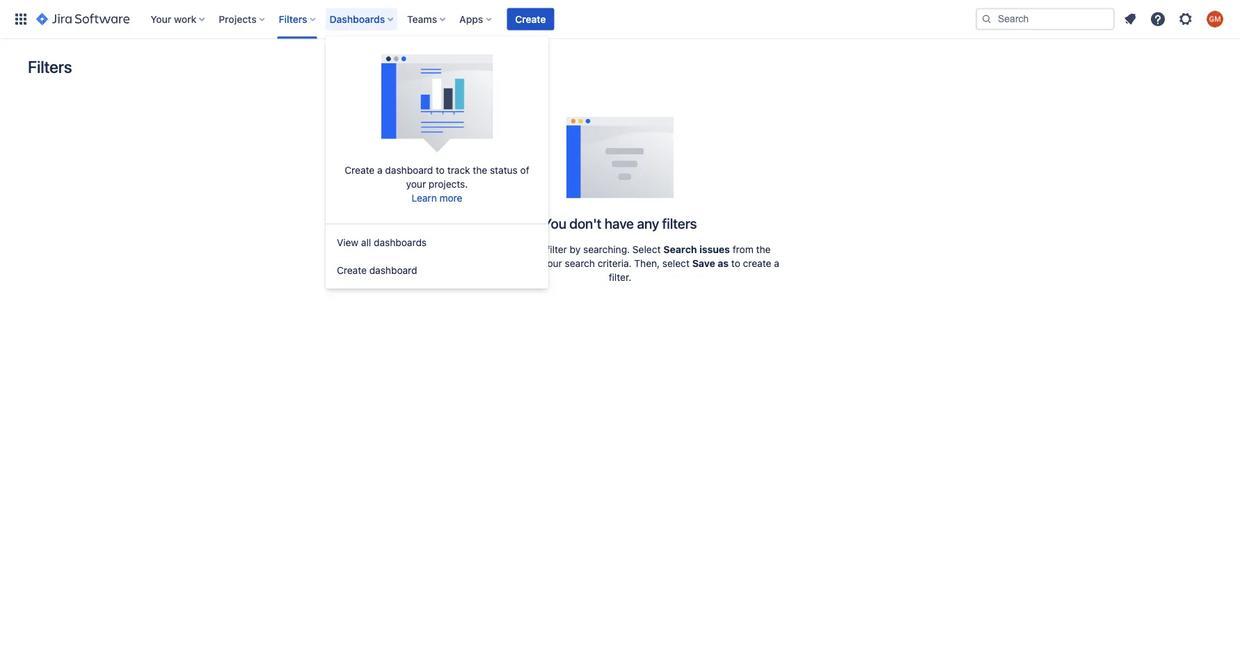 Task type: vqa. For each thing, say whether or not it's contained in the screenshot.
the status
yes



Task type: locate. For each thing, give the bounding box(es) containing it.
you up sidebar
[[470, 244, 486, 256]]

create down from
[[743, 258, 772, 269]]

create inside create dashboard button
[[337, 265, 367, 276]]

filters right projects popup button
[[279, 13, 307, 25]]

create inside to create a filter.
[[743, 258, 772, 269]]

0 horizontal spatial the
[[473, 165, 488, 176]]

more
[[440, 192, 463, 204]]

your profile and settings image
[[1207, 11, 1224, 28]]

to right as
[[732, 258, 741, 269]]

learn
[[412, 192, 437, 204]]

0 horizontal spatial a
[[377, 165, 383, 176]]

create
[[508, 244, 536, 256], [743, 258, 772, 269]]

a
[[377, 165, 383, 176], [539, 244, 544, 256], [774, 258, 780, 269]]

1 horizontal spatial your
[[543, 258, 562, 269]]

jira software image
[[36, 11, 130, 28], [36, 11, 130, 28]]

2 vertical spatial create
[[337, 265, 367, 276]]

your
[[406, 179, 426, 190], [543, 258, 562, 269]]

status
[[490, 165, 518, 176]]

1 vertical spatial create
[[345, 165, 375, 176]]

filters
[[279, 13, 307, 25], [28, 57, 72, 77]]

the right from
[[757, 244, 771, 256]]

work
[[174, 13, 197, 25]]

1 vertical spatial dashboard
[[370, 265, 417, 276]]

don't
[[570, 215, 602, 232]]

search image
[[982, 14, 993, 25]]

banner containing your work
[[0, 0, 1241, 39]]

0 horizontal spatial your
[[406, 179, 426, 190]]

0 vertical spatial your
[[406, 179, 426, 190]]

filters button
[[275, 8, 321, 30]]

2 vertical spatial a
[[774, 258, 780, 269]]

1 horizontal spatial a
[[539, 244, 544, 256]]

create
[[515, 13, 546, 25], [345, 165, 375, 176], [337, 265, 367, 276]]

0 vertical spatial a
[[377, 165, 383, 176]]

0 horizontal spatial to
[[436, 165, 445, 176]]

you can create a filter by searching. select search issues
[[470, 244, 730, 256]]

filter.
[[609, 272, 632, 283]]

create inside create button
[[515, 13, 546, 25]]

primary element
[[8, 0, 976, 39]]

then,
[[635, 258, 660, 269]]

dashboard up learn at left
[[385, 165, 433, 176]]

filters
[[663, 215, 697, 232]]

and
[[497, 258, 514, 269]]

0 horizontal spatial you
[[470, 244, 486, 256]]

0 horizontal spatial create
[[508, 244, 536, 256]]

the
[[473, 165, 488, 176], [757, 244, 771, 256]]

2 horizontal spatial a
[[774, 258, 780, 269]]

0 horizontal spatial filters
[[28, 57, 72, 77]]

create for create dashboard
[[337, 265, 367, 276]]

0 vertical spatial filters
[[279, 13, 307, 25]]

projects button
[[215, 8, 271, 30]]

0 vertical spatial you
[[543, 215, 567, 232]]

filters down 'appswitcher icon' on the top of page
[[28, 57, 72, 77]]

1 horizontal spatial you
[[543, 215, 567, 232]]

create button
[[507, 8, 555, 30]]

dashboard down 'dashboards'
[[370, 265, 417, 276]]

from the sidebar and enter your search criteria. then, select
[[461, 244, 771, 269]]

1 horizontal spatial the
[[757, 244, 771, 256]]

1 vertical spatial the
[[757, 244, 771, 256]]

0 vertical spatial to
[[436, 165, 445, 176]]

1 vertical spatial you
[[470, 244, 486, 256]]

create up the 'enter'
[[508, 244, 536, 256]]

1 horizontal spatial create
[[743, 258, 772, 269]]

your up learn at left
[[406, 179, 426, 190]]

view all dashboards link
[[326, 229, 549, 257]]

1 vertical spatial a
[[539, 244, 544, 256]]

1 vertical spatial your
[[543, 258, 562, 269]]

your inside from the sidebar and enter your search criteria. then, select
[[543, 258, 562, 269]]

search
[[565, 258, 595, 269]]

1 horizontal spatial filters
[[279, 13, 307, 25]]

a inside create a dashboard to track the status of your projects. learn more
[[377, 165, 383, 176]]

issues
[[700, 244, 730, 256]]

track
[[448, 165, 470, 176]]

dashboard inside button
[[370, 265, 417, 276]]

create for create a dashboard to track the status of your projects. learn more
[[345, 165, 375, 176]]

the inside from the sidebar and enter your search criteria. then, select
[[757, 244, 771, 256]]

you up filter
[[543, 215, 567, 232]]

appswitcher icon image
[[13, 11, 29, 28]]

1 vertical spatial filters
[[28, 57, 72, 77]]

your work button
[[146, 8, 210, 30]]

0 vertical spatial create
[[508, 244, 536, 256]]

searching.
[[583, 244, 630, 256]]

you
[[543, 215, 567, 232], [470, 244, 486, 256]]

your down filter
[[543, 258, 562, 269]]

as
[[718, 258, 729, 269]]

0 vertical spatial create
[[515, 13, 546, 25]]

banner
[[0, 0, 1241, 39]]

teams button
[[403, 8, 451, 30]]

Search field
[[976, 8, 1115, 30]]

the right track
[[473, 165, 488, 176]]

sidebar
[[461, 258, 494, 269]]

0 vertical spatial dashboard
[[385, 165, 433, 176]]

dashboard
[[385, 165, 433, 176], [370, 265, 417, 276]]

1 vertical spatial create
[[743, 258, 772, 269]]

apps
[[460, 13, 483, 25]]

teams
[[407, 13, 437, 25]]

create inside create a dashboard to track the status of your projects. learn more
[[345, 165, 375, 176]]

0 vertical spatial the
[[473, 165, 488, 176]]

to
[[436, 165, 445, 176], [732, 258, 741, 269]]

to up projects.
[[436, 165, 445, 176]]

1 vertical spatial to
[[732, 258, 741, 269]]

1 horizontal spatial to
[[732, 258, 741, 269]]



Task type: describe. For each thing, give the bounding box(es) containing it.
view all dashboards
[[337, 237, 427, 248]]

criteria.
[[598, 258, 632, 269]]

you don't have any filters
[[543, 215, 697, 232]]

all
[[361, 237, 371, 248]]

to create a filter.
[[609, 258, 780, 283]]

select
[[633, 244, 661, 256]]

your
[[151, 13, 171, 25]]

apps button
[[455, 8, 497, 30]]

from
[[733, 244, 754, 256]]

a inside to create a filter.
[[774, 258, 780, 269]]

dashboards
[[330, 13, 385, 25]]

filters inside "dropdown button"
[[279, 13, 307, 25]]

have
[[605, 215, 634, 232]]

notifications image
[[1122, 11, 1139, 28]]

settings image
[[1178, 11, 1195, 28]]

to inside create a dashboard to track the status of your projects. learn more
[[436, 165, 445, 176]]

save
[[693, 258, 716, 269]]

projects
[[219, 13, 257, 25]]

create for create
[[515, 13, 546, 25]]

help image
[[1150, 11, 1167, 28]]

you for you can create a filter by searching. select search issues
[[470, 244, 486, 256]]

of
[[521, 165, 530, 176]]

to inside to create a filter.
[[732, 258, 741, 269]]

projects.
[[429, 179, 468, 190]]

dashboards button
[[326, 8, 399, 30]]

any
[[637, 215, 659, 232]]

the inside create a dashboard to track the status of your projects. learn more
[[473, 165, 488, 176]]

learn more link
[[412, 192, 463, 204]]

can
[[489, 244, 505, 256]]

create dashboard
[[337, 265, 417, 276]]

save as
[[693, 258, 729, 269]]

create dashboard button
[[326, 257, 549, 285]]

your work
[[151, 13, 197, 25]]

your inside create a dashboard to track the status of your projects. learn more
[[406, 179, 426, 190]]

select
[[663, 258, 690, 269]]

an image showing that the apps dropdown menu is empty image
[[382, 40, 493, 164]]

you for you don't have any filters
[[543, 215, 567, 232]]

filter
[[547, 244, 567, 256]]

dashboards
[[374, 237, 427, 248]]

enter
[[516, 258, 540, 269]]

search
[[664, 244, 697, 256]]

view
[[337, 237, 359, 248]]

create a dashboard to track the status of your projects. learn more
[[345, 165, 530, 204]]

dashboard inside create a dashboard to track the status of your projects. learn more
[[385, 165, 433, 176]]

by
[[570, 244, 581, 256]]



